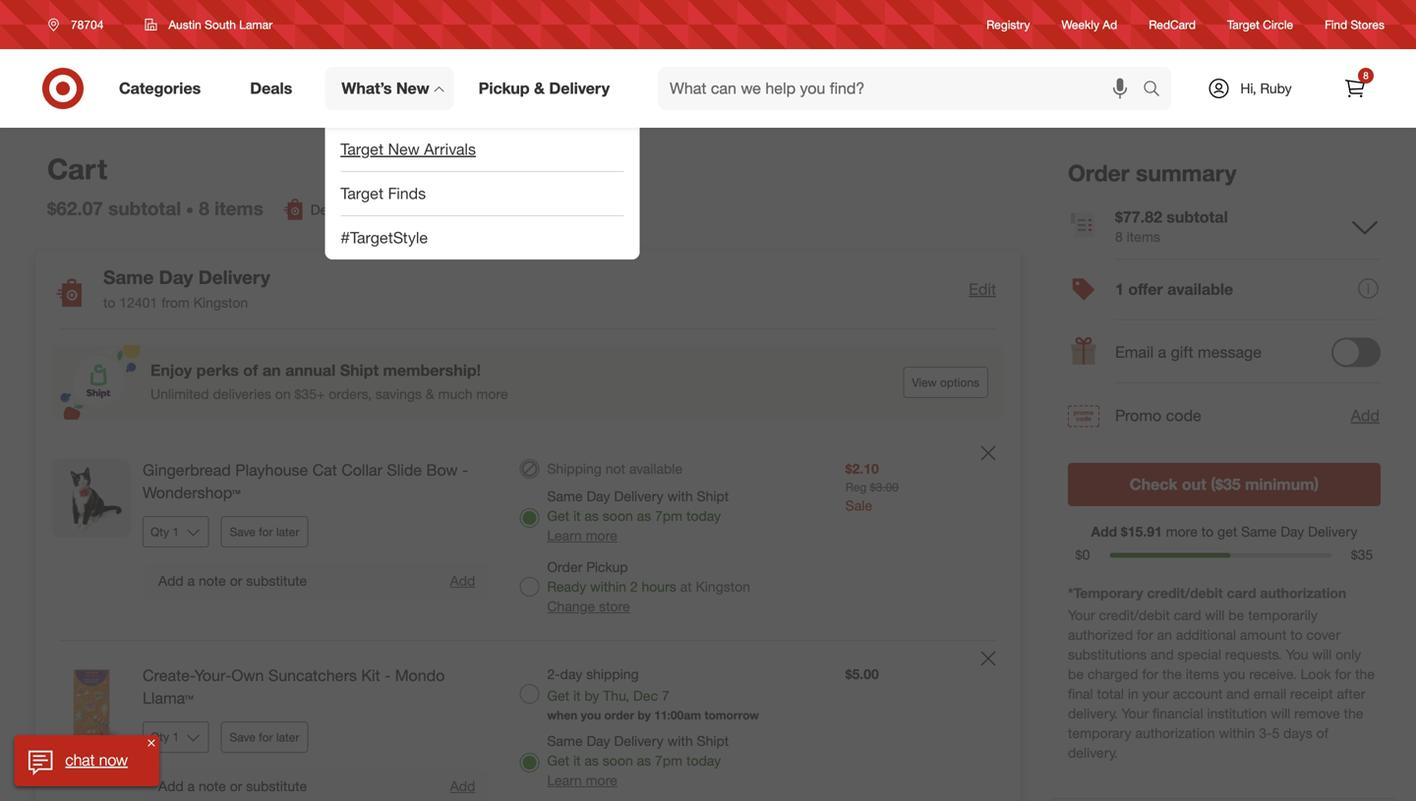 Task type: describe. For each thing, give the bounding box(es) containing it.
chat now
[[65, 751, 128, 770]]

with for gingerbread playhouse cat collar slide bow - wondershop™
[[667, 488, 693, 505]]

shipt inside enjoy perks of an annual shipt membership! unlimited deliveries on $35+ orders, savings & much more
[[340, 361, 379, 380]]

special
[[1178, 646, 1222, 664]]

0 horizontal spatial authorization
[[1135, 725, 1215, 742]]

a for gingerbread playhouse cat collar slide bow - wondershop™
[[187, 572, 195, 589]]

shipping for shipping (3)
[[422, 201, 477, 218]]

0 vertical spatial &
[[534, 79, 545, 98]]

receipt
[[1290, 686, 1333, 703]]

enjoy perks of an annual shipt membership! unlimited deliveries on $35+ orders, savings & much more
[[150, 361, 508, 403]]

same down when
[[547, 733, 583, 750]]

order for order pickup ready within 2 hours at kingston change store
[[547, 559, 583, 576]]

pickup inside "pickup & delivery" link
[[479, 79, 530, 98]]

minimum)
[[1245, 475, 1319, 494]]

pickup inside order pickup ready within 2 hours at kingston change store
[[586, 559, 628, 576]]

playhouse
[[235, 461, 308, 480]]

the down after
[[1344, 705, 1364, 723]]

temporarily
[[1248, 607, 1318, 624]]

1 delivery. from the top
[[1068, 705, 1118, 723]]

target redcard save 5% get more every day. in store & online. apply now for a credit or debit redcard. *some restrictions apply. image
[[1052, 799, 1395, 802]]

none radio inside the cart item ready to fulfill "group"
[[520, 753, 539, 773]]

save for later for playhouse
[[230, 525, 299, 539]]

get for create-your-own suncatchers kit - mondo llama™
[[547, 752, 570, 770]]

promo code
[[1115, 406, 1202, 425]]

or for llama™
[[230, 778, 242, 795]]

finds
[[388, 184, 426, 203]]

shipt for mondo
[[697, 733, 729, 750]]

institution
[[1207, 705, 1267, 723]]

gingerbread
[[143, 461, 231, 480]]

$5.00
[[845, 666, 879, 683]]

5
[[1272, 725, 1280, 742]]

1 vertical spatial card
[[1174, 607, 1201, 624]]

the up after
[[1355, 666, 1375, 683]]

in
[[1128, 686, 1139, 703]]

get inside 2-day shipping get it by thu, dec 7 when you order by 11:00am tomorrow
[[547, 688, 570, 705]]

view options button
[[903, 367, 988, 398]]

perks
[[196, 361, 239, 380]]

message
[[1198, 343, 1262, 362]]

1 horizontal spatial authorization
[[1260, 585, 1347, 602]]

shipping
[[586, 666, 639, 683]]

cart
[[47, 151, 107, 186]]

#targetstyle link
[[325, 216, 640, 260]]

membership!
[[383, 361, 481, 380]]

from
[[161, 294, 190, 311]]

within inside order pickup ready within 2 hours at kingston change store
[[590, 578, 626, 596]]

view options
[[912, 375, 980, 390]]

same day delivery with shipt get it as soon as 7pm today learn more for create-your-own suncatchers kit - mondo llama™
[[547, 733, 729, 789]]

0 vertical spatial will
[[1205, 607, 1225, 624]]

enjoy
[[150, 361, 192, 380]]

7
[[662, 688, 670, 705]]

#targetstyle
[[341, 228, 428, 247]]

target finds link
[[325, 172, 640, 215]]

for up your
[[1142, 666, 1159, 683]]

for down 'create-your-own suncatchers kit - mondo llama™' on the bottom left
[[259, 730, 273, 745]]

promo
[[1115, 406, 1162, 425]]

(5)
[[364, 201, 379, 218]]

for down only
[[1335, 666, 1352, 683]]

items inside *temporary credit/debit card authorization your credit/debit card will be temporarily authorized for an additional amount to cover substitutions and special requests. you will only be charged for the items you receive. look for the final total in your account and email receipt after delivery. your financial institution will remove the temporary authorization within 3-5 days of delivery.
[[1186, 666, 1220, 683]]

within inside *temporary credit/debit card authorization your credit/debit card will be temporarily authorized for an additional amount to cover substitutions and special requests. you will only be charged for the items you receive. look for the final total in your account and email receipt after delivery. your financial institution will remove the temporary authorization within 3-5 days of delivery.
[[1219, 725, 1255, 742]]

What can we help you find? suggestions appear below search field
[[658, 67, 1148, 110]]

add a note or substitute for llama™
[[158, 778, 307, 795]]

the up your
[[1163, 666, 1182, 683]]

much
[[438, 386, 473, 403]]

it for create-your-own suncatchers kit - mondo llama™
[[573, 752, 581, 770]]

1 vertical spatial by
[[638, 708, 651, 723]]

0 vertical spatial add button
[[1350, 404, 1381, 428]]

add button for mondo
[[449, 777, 476, 796]]

pickup & delivery link
[[462, 67, 634, 110]]

add button for -
[[449, 571, 476, 591]]

$15.91
[[1121, 523, 1162, 540]]

delivery inside list
[[311, 201, 360, 218]]

1 offer available button
[[1068, 258, 1381, 321]]

at
[[680, 578, 692, 596]]

same right "get"
[[1241, 523, 1277, 540]]

you inside 2-day shipping get it by thu, dec 7 when you order by 11:00am tomorrow
[[581, 708, 601, 723]]

receive.
[[1249, 666, 1297, 683]]

change
[[547, 598, 595, 615]]

look
[[1301, 666, 1331, 683]]

✕
[[148, 737, 155, 749]]

target circle link
[[1227, 16, 1293, 33]]

orders,
[[329, 386, 372, 403]]

12401
[[119, 294, 158, 311]]

more up ready
[[586, 527, 617, 544]]

what's
[[342, 79, 392, 98]]

1 horizontal spatial your
[[1122, 705, 1149, 723]]

to inside *temporary credit/debit card authorization your credit/debit card will be temporarily authorized for an additional amount to cover substitutions and special requests. you will only be charged for the items you receive. look for the final total in your account and email receipt after delivery. your financial institution will remove the temporary authorization within 3-5 days of delivery.
[[1291, 627, 1303, 644]]

annual
[[285, 361, 336, 380]]

0 vertical spatial by
[[585, 688, 599, 705]]

your-
[[194, 666, 231, 686]]

*temporary credit/debit card authorization your credit/debit card will be temporarily authorized for an additional amount to cover substitutions and special requests. you will only be charged for the items you receive. look for the final total in your account and email receipt after delivery. your financial institution will remove the temporary authorization within 3-5 days of delivery.
[[1068, 585, 1375, 762]]

for up substitutions
[[1137, 627, 1153, 644]]

day inside same day delivery to 12401 from kingston
[[159, 266, 193, 289]]

weekly
[[1062, 17, 1100, 32]]

1 vertical spatial and
[[1227, 686, 1250, 703]]

registry link
[[987, 16, 1030, 33]]

0 vertical spatial a
[[1158, 343, 1167, 362]]

get
[[1218, 523, 1237, 540]]

additional
[[1176, 627, 1236, 644]]

day
[[560, 666, 582, 683]]

now
[[99, 751, 128, 770]]

available for 1 offer available
[[1168, 280, 1233, 299]]

35
[[1358, 547, 1373, 564]]

deliveries
[[213, 386, 271, 403]]

save for wondershop™
[[230, 525, 256, 539]]

starting of progress bar: $0 element
[[1070, 546, 1096, 565]]

check
[[1130, 475, 1178, 494]]

pickup & delivery
[[479, 79, 610, 98]]

1
[[1115, 280, 1124, 299]]

today for create-your-own suncatchers kit - mondo llama™
[[686, 752, 721, 770]]

view
[[912, 375, 937, 390]]

substitute for wondershop™
[[246, 572, 307, 589]]

later for own
[[276, 730, 299, 745]]

check out ($35 minimum)
[[1130, 475, 1319, 494]]

save for later button for playhouse
[[221, 516, 308, 548]]

summary
[[1136, 159, 1237, 187]]

categories
[[119, 79, 201, 98]]

dec
[[633, 688, 658, 705]]

2-
[[547, 666, 560, 683]]

a for create-your-own suncatchers kit - mondo llama™
[[187, 778, 195, 795]]

delivery (5)
[[311, 201, 379, 218]]

search
[[1134, 81, 1181, 100]]

arrivals
[[424, 140, 476, 159]]

search button
[[1134, 67, 1181, 114]]

unlimited
[[150, 386, 209, 403]]

an inside enjoy perks of an annual shipt membership! unlimited deliveries on $35+ orders, savings & much more
[[262, 361, 281, 380]]

gingerbread playhouse cat collar slide bow - wondershop™ link
[[143, 459, 488, 504]]

cover
[[1307, 627, 1341, 644]]

cat
[[313, 461, 337, 480]]

gift
[[1171, 343, 1194, 362]]

ad
[[1103, 17, 1117, 32]]

offer
[[1128, 280, 1163, 299]]

1 horizontal spatial be
[[1229, 607, 1244, 624]]

find stores
[[1325, 17, 1385, 32]]

7pm for create-your-own suncatchers kit - mondo llama™
[[655, 752, 683, 770]]

order for order summary
[[1068, 159, 1130, 187]]

financial
[[1153, 705, 1203, 723]]

0 horizontal spatial be
[[1068, 666, 1084, 683]]

hours
[[642, 578, 676, 596]]

for down the playhouse
[[259, 525, 273, 539]]

suncatchers
[[268, 666, 357, 686]]

8 link
[[1334, 67, 1377, 110]]

7pm for gingerbread playhouse cat collar slide bow - wondershop™
[[655, 508, 683, 525]]

substitute for llama™
[[246, 778, 307, 795]]

create-your-own suncatchers kit - mondo llama™ link
[[143, 665, 488, 710]]

note for wondershop™
[[199, 572, 226, 589]]

learn more button for gingerbread playhouse cat collar slide bow - wondershop™
[[547, 526, 617, 546]]

what's new link
[[325, 67, 454, 110]]

delivery inside same day delivery to 12401 from kingston
[[198, 266, 270, 289]]

*temporary
[[1068, 585, 1143, 602]]

$62.07
[[47, 197, 103, 220]]

soon for create-your-own suncatchers kit - mondo llama™
[[603, 752, 633, 770]]



Task type: locate. For each thing, give the bounding box(es) containing it.
save for later for your-
[[230, 730, 299, 745]]

thu,
[[603, 688, 629, 705]]

2 or from the top
[[230, 778, 242, 795]]

categories link
[[102, 67, 225, 110]]

of inside *temporary credit/debit card authorization your credit/debit card will be temporarily authorized for an additional amount to cover substitutions and special requests. you will only be charged for the items you receive. look for the final total in your account and email receipt after delivery. your financial institution will remove the temporary authorization within 3-5 days of delivery.
[[1317, 725, 1328, 742]]

(3)
[[481, 201, 496, 218]]

it
[[573, 508, 581, 525], [573, 688, 581, 705], [573, 752, 581, 770]]

for
[[259, 525, 273, 539], [1137, 627, 1153, 644], [1142, 666, 1159, 683], [1335, 666, 1352, 683], [259, 730, 273, 745]]

1 vertical spatial learn
[[547, 772, 582, 789]]

2 horizontal spatial will
[[1312, 646, 1332, 664]]

a left gift
[[1158, 343, 1167, 362]]

more right 'much'
[[476, 386, 508, 403]]

1 horizontal spatial order
[[1068, 159, 1130, 187]]

learn more button for create-your-own suncatchers kit - mondo llama™
[[547, 771, 617, 791]]

shipt
[[340, 361, 379, 380], [697, 488, 729, 505], [697, 733, 729, 750]]

0 vertical spatial today
[[686, 508, 721, 525]]

email a gift message
[[1115, 343, 1262, 362]]

2 it from the top
[[573, 688, 581, 705]]

0 vertical spatial credit/debit
[[1147, 585, 1223, 602]]

austin
[[169, 17, 201, 32]]

learn down when
[[547, 772, 582, 789]]

0 horizontal spatial 8
[[199, 197, 209, 220]]

7pm up hours
[[655, 508, 683, 525]]

$ 0
[[1076, 547, 1090, 564]]

to for $15.91
[[1202, 523, 1214, 540]]

0 vertical spatial to
[[103, 294, 115, 311]]

day up from
[[159, 266, 193, 289]]

learn for create-your-own suncatchers kit - mondo llama™
[[547, 772, 582, 789]]

day down minimum)
[[1281, 523, 1304, 540]]

shipping inside the cart item ready to fulfill "group"
[[547, 460, 602, 478]]

your
[[1142, 686, 1169, 703]]

delivery. down the temporary
[[1068, 745, 1118, 762]]

0 vertical spatial target
[[1227, 17, 1260, 32]]

- inside 'create-your-own suncatchers kit - mondo llama™'
[[385, 666, 391, 686]]

save for later down 'create-your-own suncatchers kit - mondo llama™' on the bottom left
[[230, 730, 299, 745]]

1 soon from the top
[[603, 508, 633, 525]]

1 horizontal spatial an
[[1157, 627, 1172, 644]]

0 horizontal spatial -
[[385, 666, 391, 686]]

2 same day delivery with shipt get it as soon as 7pm today learn more from the top
[[547, 733, 729, 789]]

note for llama™
[[199, 778, 226, 795]]

7pm down 11:00am
[[655, 752, 683, 770]]

learn more button down when
[[547, 771, 617, 791]]

2 vertical spatial target
[[341, 184, 384, 203]]

1 vertical spatial later
[[276, 730, 299, 745]]

shipt for -
[[697, 488, 729, 505]]

add a note or substitute down ✕ button
[[158, 778, 307, 795]]

order left the summary in the right top of the page
[[1068, 159, 1130, 187]]

2 horizontal spatial to
[[1291, 627, 1303, 644]]

target for target circle
[[1227, 17, 1260, 32]]

8 for 8
[[1363, 69, 1369, 82]]

slide
[[387, 461, 422, 480]]

0 vertical spatial an
[[262, 361, 281, 380]]

1 it from the top
[[573, 508, 581, 525]]

shipt logo surround by produce image
[[52, 336, 150, 428]]

1 vertical spatial save for later
[[230, 730, 299, 745]]

1 save for later from the top
[[230, 525, 299, 539]]

1 vertical spatial kingston
[[696, 578, 750, 596]]

78704
[[71, 17, 104, 32]]

pickup up store
[[586, 559, 628, 576]]

order
[[604, 708, 634, 723]]

chat now dialog
[[14, 736, 159, 787]]

will up 5 on the bottom right of page
[[1271, 705, 1291, 723]]

1 vertical spatial to
[[1202, 523, 1214, 540]]

today for gingerbread playhouse cat collar slide bow - wondershop™
[[686, 508, 721, 525]]

save for later down the playhouse
[[230, 525, 299, 539]]

1 vertical spatial credit/debit
[[1099, 607, 1170, 624]]

shipping left "not"
[[547, 460, 602, 478]]

list containing delivery (5)
[[283, 198, 496, 222]]

by left thu,
[[585, 688, 599, 705]]

day down order
[[587, 733, 610, 750]]

same day delivery with shipt get it as soon as 7pm today learn more down "not"
[[547, 488, 729, 544]]

available inside button
[[1168, 280, 1233, 299]]

1 vertical spatial shipt
[[697, 488, 729, 505]]

with down 11:00am
[[667, 733, 693, 750]]

later down 'create-your-own suncatchers kit - mondo llama™' on the bottom left
[[276, 730, 299, 745]]

target for target finds
[[341, 184, 384, 203]]

get up ready
[[547, 508, 570, 525]]

on
[[275, 386, 291, 403]]

0 horizontal spatial card
[[1174, 607, 1201, 624]]

0 horizontal spatial shipping
[[422, 201, 477, 218]]

add a note or substitute up own at the bottom left of page
[[158, 572, 307, 589]]

Store pickup radio
[[520, 577, 539, 597]]

kingston inside order pickup ready within 2 hours at kingston change store
[[696, 578, 750, 596]]

($35
[[1211, 475, 1241, 494]]

you inside *temporary credit/debit card authorization your credit/debit card will be temporarily authorized for an additional amount to cover substitutions and special requests. you will only be charged for the items you receive. look for the final total in your account and email receipt after delivery. your financial institution will remove the temporary authorization within 3-5 days of delivery.
[[1223, 666, 1246, 683]]

new for what's
[[396, 79, 429, 98]]

substitute
[[246, 572, 307, 589], [246, 778, 307, 795]]

more right $15.91
[[1166, 523, 1198, 540]]

1 vertical spatial today
[[686, 752, 721, 770]]

austin south lamar button
[[132, 7, 285, 42]]

$3.00
[[870, 480, 899, 495]]

as
[[585, 508, 599, 525], [637, 508, 651, 525], [585, 752, 599, 770], [637, 752, 651, 770]]

it for gingerbread playhouse cat collar slide bow - wondershop™
[[573, 508, 581, 525]]

an up on
[[262, 361, 281, 380]]

2 learn from the top
[[547, 772, 582, 789]]

kingston right at at left
[[696, 578, 750, 596]]

check out ($35 minimum) button
[[1068, 463, 1381, 506]]

1 or from the top
[[230, 572, 242, 589]]

1 today from the top
[[686, 508, 721, 525]]

8 items
[[199, 197, 263, 220]]

authorized
[[1068, 627, 1133, 644]]

1 horizontal spatial by
[[638, 708, 651, 723]]

1 vertical spatial learn more button
[[547, 771, 617, 791]]

save for llama™
[[230, 730, 256, 745]]

1 vertical spatial new
[[388, 140, 420, 159]]

hi, ruby
[[1241, 80, 1292, 97]]

1 vertical spatial get
[[547, 688, 570, 705]]

with for create-your-own suncatchers kit - mondo llama™
[[667, 733, 693, 750]]

will down cover
[[1312, 646, 1332, 664]]

an left additional
[[1157, 627, 1172, 644]]

0 vertical spatial card
[[1227, 585, 1256, 602]]

reg
[[845, 480, 867, 495]]

0 vertical spatial soon
[[603, 508, 633, 525]]

available for shipping not available
[[629, 460, 683, 478]]

0 vertical spatial learn
[[547, 527, 582, 544]]

shipping left (3)
[[422, 201, 477, 218]]

same inside same day delivery to 12401 from kingston
[[103, 266, 154, 289]]

2 with from the top
[[667, 733, 693, 750]]

authorization up temporarily
[[1260, 585, 1347, 602]]

to left "get"
[[1202, 523, 1214, 540]]

within up store
[[590, 578, 626, 596]]

1 vertical spatial cart item ready to fulfill group
[[36, 641, 1020, 802]]

remove
[[1294, 705, 1340, 723]]

learn for gingerbread playhouse cat collar slide bow - wondershop™
[[547, 527, 582, 544]]

save for later button down 'create-your-own suncatchers kit - mondo llama™' on the bottom left
[[221, 722, 308, 753]]

2 soon from the top
[[603, 752, 633, 770]]

1 vertical spatial -
[[385, 666, 391, 686]]

cart item ready to fulfill group containing create-your-own suncatchers kit - mondo llama™
[[36, 641, 1020, 802]]

3 it from the top
[[573, 752, 581, 770]]

soon
[[603, 508, 633, 525], [603, 752, 633, 770]]

when
[[547, 708, 578, 723]]

1 learn more button from the top
[[547, 526, 617, 546]]

2 get from the top
[[547, 688, 570, 705]]

new right what's
[[396, 79, 429, 98]]

1 vertical spatial 7pm
[[655, 752, 683, 770]]

1 vertical spatial or
[[230, 778, 242, 795]]

1 horizontal spatial and
[[1227, 686, 1250, 703]]

1 vertical spatial within
[[1219, 725, 1255, 742]]

1 substitute from the top
[[246, 572, 307, 589]]

later down gingerbread playhouse cat collar slide bow - wondershop™ at bottom
[[276, 525, 299, 539]]

0 vertical spatial of
[[243, 361, 258, 380]]

1 cart item ready to fulfill group from the top
[[36, 436, 1020, 640]]

deals
[[250, 79, 292, 98]]

tomorrow
[[705, 708, 759, 723]]

2 add a note or substitute from the top
[[158, 778, 307, 795]]

kingston inside same day delivery to 12401 from kingston
[[193, 294, 248, 311]]

1 save for later button from the top
[[221, 516, 308, 548]]

to for day
[[103, 294, 115, 311]]

target for target new arrivals
[[341, 140, 384, 159]]

you left order
[[581, 708, 601, 723]]

of down remove
[[1317, 725, 1328, 742]]

requests.
[[1225, 646, 1282, 664]]

0 vertical spatial items
[[214, 197, 263, 220]]

0 vertical spatial available
[[1168, 280, 1233, 299]]

0 horizontal spatial available
[[629, 460, 683, 478]]

kit
[[361, 666, 380, 686]]

& up target new arrivals link at top left
[[534, 79, 545, 98]]

0 vertical spatial authorization
[[1260, 585, 1347, 602]]

new inside target new arrivals link
[[388, 140, 420, 159]]

order inside order pickup ready within 2 hours at kingston change store
[[547, 559, 583, 576]]

0 vertical spatial pickup
[[479, 79, 530, 98]]

redcard
[[1149, 17, 1196, 32]]

save for later button down the playhouse
[[221, 516, 308, 548]]

1 vertical spatial substitute
[[246, 778, 307, 795]]

credit/debit down "*temporary"
[[1099, 607, 1170, 624]]

1 horizontal spatial shipping
[[547, 460, 602, 478]]

1 vertical spatial note
[[199, 778, 226, 795]]

cart item ready to fulfill group
[[36, 436, 1020, 640], [36, 641, 1020, 802]]

note
[[199, 572, 226, 589], [199, 778, 226, 795]]

available right offer
[[1168, 280, 1233, 299]]

2 7pm from the top
[[655, 752, 683, 770]]

new for target
[[388, 140, 420, 159]]

2 delivery. from the top
[[1068, 745, 1118, 762]]

your
[[1068, 607, 1095, 624], [1122, 705, 1149, 723]]

sale
[[845, 497, 872, 514]]

change store button
[[547, 597, 630, 617]]

1 vertical spatial shipping
[[547, 460, 602, 478]]

circle
[[1263, 17, 1293, 32]]

None radio
[[520, 459, 539, 479], [520, 509, 539, 528], [520, 685, 539, 704], [520, 459, 539, 479], [520, 509, 539, 528], [520, 685, 539, 704]]

1 horizontal spatial &
[[534, 79, 545, 98]]

0 horizontal spatial $
[[1076, 547, 1082, 564]]

0 vertical spatial add a note or substitute
[[158, 572, 307, 589]]

temporary
[[1068, 725, 1132, 742]]

to up you
[[1291, 627, 1303, 644]]

get for gingerbread playhouse cat collar slide bow - wondershop™
[[547, 508, 570, 525]]

save for later button for your-
[[221, 722, 308, 753]]

2 cart item ready to fulfill group from the top
[[36, 641, 1020, 802]]

shipping (3)
[[422, 201, 496, 218]]

7pm
[[655, 508, 683, 525], [655, 752, 683, 770]]

you
[[1286, 646, 1309, 664]]

find stores link
[[1325, 16, 1385, 33]]

later
[[276, 525, 299, 539], [276, 730, 299, 745]]

with down the shipping not available
[[667, 488, 693, 505]]

8 right subtotal
[[199, 197, 209, 220]]

your down in
[[1122, 705, 1149, 723]]

order up ready
[[547, 559, 583, 576]]

or for wondershop™
[[230, 572, 242, 589]]

0 vertical spatial save for later
[[230, 525, 299, 539]]

create-
[[143, 666, 194, 686]]

1 add a note or substitute from the top
[[158, 572, 307, 589]]

0 vertical spatial kingston
[[193, 294, 248, 311]]

0 vertical spatial and
[[1151, 646, 1174, 664]]

0 horizontal spatial pickup
[[479, 79, 530, 98]]

78704 button
[[35, 7, 124, 42]]

0 vertical spatial later
[[276, 525, 299, 539]]

same day delivery with shipt get it as soon as 7pm today learn more for gingerbread playhouse cat collar slide bow - wondershop™
[[547, 488, 729, 544]]

card up additional
[[1174, 607, 1201, 624]]

11:00am
[[654, 708, 701, 723]]

save down own at the bottom left of page
[[230, 730, 256, 745]]

1 horizontal spatial will
[[1271, 705, 1291, 723]]

be up amount
[[1229, 607, 1244, 624]]

0 vertical spatial shipt
[[340, 361, 379, 380]]

2 substitute from the top
[[246, 778, 307, 795]]

and left special at the bottom right of page
[[1151, 646, 1174, 664]]

1 vertical spatial add button
[[449, 571, 476, 591]]

to left 12401 at the left top of page
[[103, 294, 115, 311]]

2 later from the top
[[276, 730, 299, 745]]

ready
[[547, 578, 586, 596]]

0 horizontal spatial your
[[1068, 607, 1095, 624]]

charged
[[1088, 666, 1138, 683]]

0 vertical spatial save for later button
[[221, 516, 308, 548]]

1 $ from the left
[[1076, 547, 1082, 564]]

0 vertical spatial shipping
[[422, 201, 477, 218]]

email
[[1115, 343, 1154, 362]]

available right "not"
[[629, 460, 683, 478]]

today down 11:00am
[[686, 752, 721, 770]]

0 horizontal spatial kingston
[[193, 294, 248, 311]]

get up when
[[547, 688, 570, 705]]

shipping
[[422, 201, 477, 218], [547, 460, 602, 478]]

order
[[1068, 159, 1130, 187], [547, 559, 583, 576]]

1 vertical spatial with
[[667, 733, 693, 750]]

create-your-own suncatchers kit - mondo llama™
[[143, 666, 445, 708]]

$ for 0
[[1076, 547, 1082, 564]]

learn more button up ready
[[547, 526, 617, 546]]

today up at at left
[[686, 508, 721, 525]]

0 horizontal spatial by
[[585, 688, 599, 705]]

new inside what's new link
[[396, 79, 429, 98]]

1 vertical spatial will
[[1312, 646, 1332, 664]]

it down the shipping not available
[[573, 508, 581, 525]]

credit/debit up additional
[[1147, 585, 1223, 602]]

and up institution
[[1227, 686, 1250, 703]]

day down the shipping not available
[[587, 488, 610, 505]]

save down wondershop™
[[230, 525, 256, 539]]

1 vertical spatial pickup
[[586, 559, 628, 576]]

card up temporarily
[[1227, 585, 1256, 602]]

final
[[1068, 686, 1093, 703]]

1 horizontal spatial -
[[462, 461, 468, 480]]

to inside same day delivery to 12401 from kingston
[[103, 294, 115, 311]]

1 vertical spatial 8
[[199, 197, 209, 220]]

target left finds
[[341, 184, 384, 203]]

shipping inside list
[[422, 201, 477, 218]]

0 horizontal spatial an
[[262, 361, 281, 380]]

1 7pm from the top
[[655, 508, 683, 525]]

2 learn more button from the top
[[547, 771, 617, 791]]

1 later from the top
[[276, 525, 299, 539]]

2-day shipping get it by thu, dec 7 when you order by 11:00am tomorrow
[[547, 666, 759, 723]]

a down wondershop™
[[187, 572, 195, 589]]

0 vertical spatial delivery.
[[1068, 705, 1118, 723]]

austin south lamar
[[169, 17, 272, 32]]

later for cat
[[276, 525, 299, 539]]

same up 12401 at the left top of page
[[103, 266, 154, 289]]

of up "deliveries"
[[243, 361, 258, 380]]

1 horizontal spatial pickup
[[586, 559, 628, 576]]

soon down "not"
[[603, 508, 633, 525]]

1 horizontal spatial items
[[1186, 666, 1220, 683]]

delivery
[[549, 79, 610, 98], [311, 201, 360, 218], [198, 266, 270, 289], [614, 488, 664, 505], [1308, 523, 1358, 540], [614, 733, 664, 750]]

None radio
[[520, 753, 539, 773]]

your up authorized
[[1068, 607, 1095, 624]]

1 vertical spatial of
[[1317, 725, 1328, 742]]

1 learn from the top
[[547, 527, 582, 544]]

authorization down financial on the bottom of the page
[[1135, 725, 1215, 742]]

items right subtotal
[[214, 197, 263, 220]]

add
[[1351, 406, 1380, 425], [1091, 523, 1117, 540], [158, 572, 184, 589], [450, 572, 475, 590], [158, 778, 184, 795], [450, 778, 475, 795]]

- inside gingerbread playhouse cat collar slide bow - wondershop™
[[462, 461, 468, 480]]

✕ button
[[143, 736, 159, 751]]

it inside 2-day shipping get it by thu, dec 7 when you order by 11:00am tomorrow
[[573, 688, 581, 705]]

same down the shipping not available
[[547, 488, 583, 505]]

create-your-own suncatchers kit - mondo llama&#8482; image
[[52, 665, 131, 744]]

8 for 8 items
[[199, 197, 209, 220]]

available inside the cart item ready to fulfill "group"
[[629, 460, 683, 478]]

credit/debit
[[1147, 585, 1223, 602], [1099, 607, 1170, 624]]

target circle
[[1227, 17, 1293, 32]]

savings
[[375, 386, 422, 403]]

1 horizontal spatial to
[[1202, 523, 1214, 540]]

3 get from the top
[[547, 752, 570, 770]]

& inside enjoy perks of an annual shipt membership! unlimited deliveries on $35+ orders, savings & much more
[[426, 386, 434, 403]]

0 vertical spatial learn more button
[[547, 526, 617, 546]]

$ inside 'element'
[[1076, 547, 1082, 564]]

within down institution
[[1219, 725, 1255, 742]]

be up final on the right bottom
[[1068, 666, 1084, 683]]

by
[[585, 688, 599, 705], [638, 708, 651, 723]]

target left circle
[[1227, 17, 1260, 32]]

soon for gingerbread playhouse cat collar slide bow - wondershop™
[[603, 508, 633, 525]]

by down dec
[[638, 708, 651, 723]]

amount
[[1240, 627, 1287, 644]]

1 vertical spatial a
[[187, 572, 195, 589]]

it down when
[[573, 752, 581, 770]]

0 horizontal spatial within
[[590, 578, 626, 596]]

2 save for later button from the top
[[221, 722, 308, 753]]

2 $ from the left
[[1351, 547, 1358, 564]]

of
[[243, 361, 258, 380], [1317, 725, 1328, 742]]

0 vertical spatial it
[[573, 508, 581, 525]]

0
[[1082, 547, 1090, 564]]

1 vertical spatial order
[[547, 559, 583, 576]]

0 vertical spatial save
[[230, 525, 256, 539]]

1 get from the top
[[547, 508, 570, 525]]

add a note or substitute for wondershop™
[[158, 572, 307, 589]]

1 horizontal spatial kingston
[[696, 578, 750, 596]]

$ for 35
[[1351, 547, 1358, 564]]

an inside *temporary credit/debit card authorization your credit/debit card will be temporarily authorized for an additional amount to cover substitutions and special requests. you will only be charged for the items you receive. look for the final total in your account and email receipt after delivery. your financial institution will remove the temporary authorization within 3-5 days of delivery.
[[1157, 627, 1172, 644]]

0 vertical spatial new
[[396, 79, 429, 98]]

mondo
[[395, 666, 445, 686]]

2 note from the top
[[199, 778, 226, 795]]

0 horizontal spatial you
[[581, 708, 601, 723]]

2 save from the top
[[230, 730, 256, 745]]

0 horizontal spatial items
[[214, 197, 263, 220]]

gingerbread playhouse cat collar slide bow - wondershop&#8482; image
[[52, 459, 131, 538]]

1 save from the top
[[230, 525, 256, 539]]

0 horizontal spatial of
[[243, 361, 258, 380]]

0 horizontal spatial &
[[426, 386, 434, 403]]

you down requests.
[[1223, 666, 1246, 683]]

delivery.
[[1068, 705, 1118, 723], [1068, 745, 1118, 762]]

email
[[1254, 686, 1287, 703]]

shipping for shipping not available
[[547, 460, 602, 478]]

list
[[283, 198, 496, 222]]

1 horizontal spatial you
[[1223, 666, 1246, 683]]

same day delivery to 12401 from kingston
[[103, 266, 270, 311]]

1 vertical spatial be
[[1068, 666, 1084, 683]]

a down llama™
[[187, 778, 195, 795]]

of inside enjoy perks of an annual shipt membership! unlimited deliveries on $35+ orders, savings & much more
[[243, 361, 258, 380]]

will
[[1205, 607, 1225, 624], [1312, 646, 1332, 664], [1271, 705, 1291, 723]]

learn up ready
[[547, 527, 582, 544]]

- right kit
[[385, 666, 391, 686]]

more inside enjoy perks of an annual shipt membership! unlimited deliveries on $35+ orders, savings & much more
[[476, 386, 508, 403]]

target up target finds
[[341, 140, 384, 159]]

2 vertical spatial shipt
[[697, 733, 729, 750]]

1 note from the top
[[199, 572, 226, 589]]

1 horizontal spatial within
[[1219, 725, 1255, 742]]

days
[[1284, 725, 1313, 742]]

- right bow
[[462, 461, 468, 480]]

1 with from the top
[[667, 488, 693, 505]]

1 vertical spatial soon
[[603, 752, 633, 770]]

0 vertical spatial -
[[462, 461, 468, 480]]

add a note or substitute
[[158, 572, 307, 589], [158, 778, 307, 795]]

account
[[1173, 686, 1223, 703]]

2 vertical spatial a
[[187, 778, 195, 795]]

2 save for later from the top
[[230, 730, 299, 745]]

be
[[1229, 607, 1244, 624], [1068, 666, 1084, 683]]

pickup up target new arrivals link at top left
[[479, 79, 530, 98]]

1 horizontal spatial available
[[1168, 280, 1233, 299]]

2 today from the top
[[686, 752, 721, 770]]

find
[[1325, 17, 1348, 32]]

more down order
[[586, 772, 617, 789]]

cart item ready to fulfill group containing gingerbread playhouse cat collar slide bow - wondershop™
[[36, 436, 1020, 640]]

will up additional
[[1205, 607, 1225, 624]]

1 same day delivery with shipt get it as soon as 7pm today learn more from the top
[[547, 488, 729, 544]]

3-
[[1259, 725, 1272, 742]]

kingston right from
[[193, 294, 248, 311]]

8 down 'stores'
[[1363, 69, 1369, 82]]

new up finds
[[388, 140, 420, 159]]

delivery. up the temporary
[[1068, 705, 1118, 723]]

not
[[606, 460, 625, 478]]

store
[[599, 598, 630, 615]]

& down membership!
[[426, 386, 434, 403]]

shipping not available
[[547, 460, 683, 478]]

1 vertical spatial add a note or substitute
[[158, 778, 307, 795]]

gingerbread playhouse cat collar slide bow - wondershop™
[[143, 461, 468, 503]]

0 horizontal spatial will
[[1205, 607, 1225, 624]]

end of progress bar: $35 element
[[1345, 546, 1379, 565]]



Task type: vqa. For each thing, say whether or not it's contained in the screenshot.
$2.10
yes



